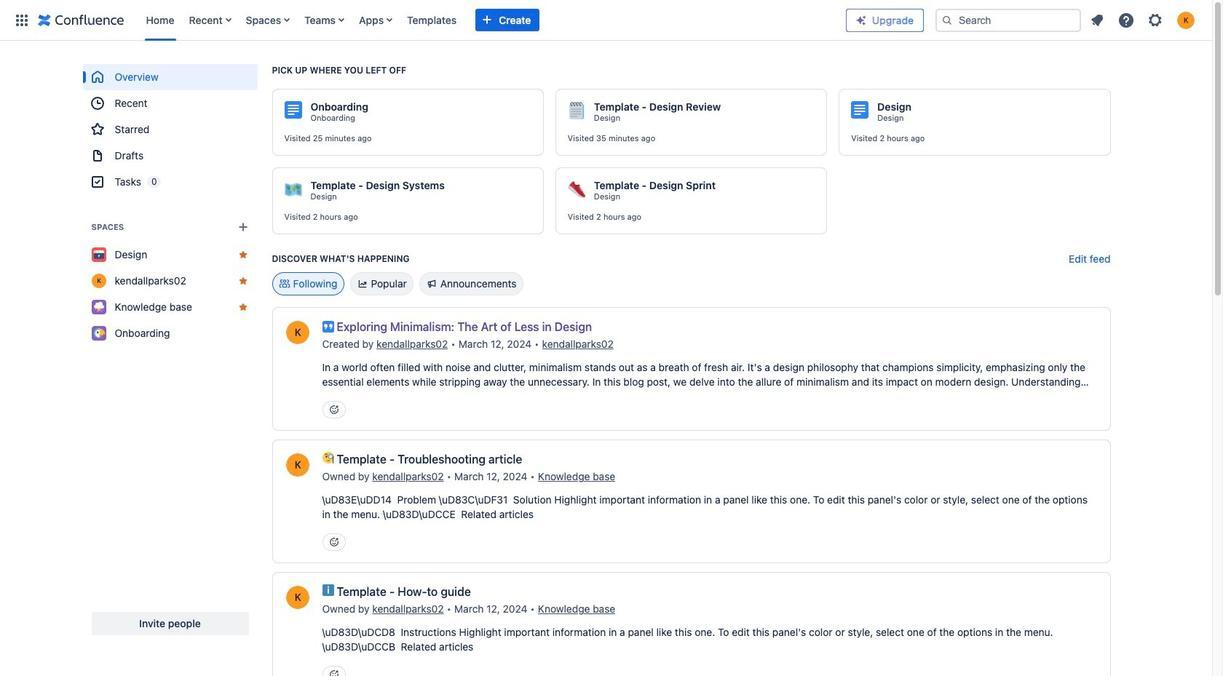 Task type: describe. For each thing, give the bounding box(es) containing it.
1 add reaction image from the top
[[328, 404, 340, 416]]

notification icon image
[[1089, 11, 1106, 29]]

settings icon image
[[1147, 11, 1165, 29]]

create a space image
[[234, 218, 252, 236]]

help icon image
[[1118, 11, 1135, 29]]

:notepad_spiral: image
[[568, 102, 585, 119]]

unstar this space image
[[237, 249, 249, 261]]

:notepad_spiral: image
[[568, 102, 585, 119]]

global element
[[9, 0, 846, 40]]

:athletic_shoe: image
[[568, 181, 585, 198]]

more information about kendallparks02 image for second add reaction icon from the top of the page
[[284, 452, 311, 479]]

add reaction image
[[328, 669, 340, 677]]



Task type: vqa. For each thing, say whether or not it's contained in the screenshot.
context icon
no



Task type: locate. For each thing, give the bounding box(es) containing it.
unstar this space image
[[237, 275, 249, 287], [237, 302, 249, 313]]

list for appswitcher icon
[[139, 0, 846, 40]]

2 unstar this space image from the top
[[237, 302, 249, 313]]

0 vertical spatial add reaction image
[[328, 404, 340, 416]]

more information about kendallparks02 image
[[284, 320, 311, 346], [284, 452, 311, 479], [284, 585, 311, 611]]

:athletic_shoe: image
[[568, 181, 585, 198]]

1 more information about kendallparks02 image from the top
[[284, 320, 311, 346]]

2 more information about kendallparks02 image from the top
[[284, 452, 311, 479]]

Search field
[[936, 8, 1082, 32]]

None search field
[[936, 8, 1082, 32]]

more information about kendallparks02 image for add reaction image
[[284, 585, 311, 611]]

:map: image
[[284, 181, 302, 198]]

list for premium icon
[[1084, 7, 1204, 33]]

1 vertical spatial unstar this space image
[[237, 302, 249, 313]]

:information_source: image
[[322, 585, 334, 596], [322, 585, 334, 596]]

premium image
[[856, 14, 867, 26]]

3 more information about kendallparks02 image from the top
[[284, 585, 311, 611]]

1 vertical spatial more information about kendallparks02 image
[[284, 452, 311, 479]]

0 vertical spatial more information about kendallparks02 image
[[284, 320, 311, 346]]

more information about kendallparks02 image for 2nd add reaction icon from the bottom of the page
[[284, 320, 311, 346]]

your profile and preferences image
[[1178, 11, 1195, 29]]

add reaction image
[[328, 404, 340, 416], [328, 537, 340, 548]]

confluence image
[[38, 11, 124, 29], [38, 11, 124, 29]]

2 add reaction image from the top
[[328, 537, 340, 548]]

:face_with_monocle: image
[[322, 452, 334, 464], [322, 452, 334, 464]]

banner
[[0, 0, 1213, 41]]

2 vertical spatial more information about kendallparks02 image
[[284, 585, 311, 611]]

1 unstar this space image from the top
[[237, 275, 249, 287]]

:map: image
[[284, 181, 302, 198]]

1 horizontal spatial list
[[1084, 7, 1204, 33]]

group
[[83, 64, 257, 195]]

list
[[139, 0, 846, 40], [1084, 7, 1204, 33]]

appswitcher icon image
[[13, 11, 31, 29]]

1 vertical spatial add reaction image
[[328, 537, 340, 548]]

0 vertical spatial unstar this space image
[[237, 275, 249, 287]]

search image
[[942, 14, 953, 26]]

0 horizontal spatial list
[[139, 0, 846, 40]]



